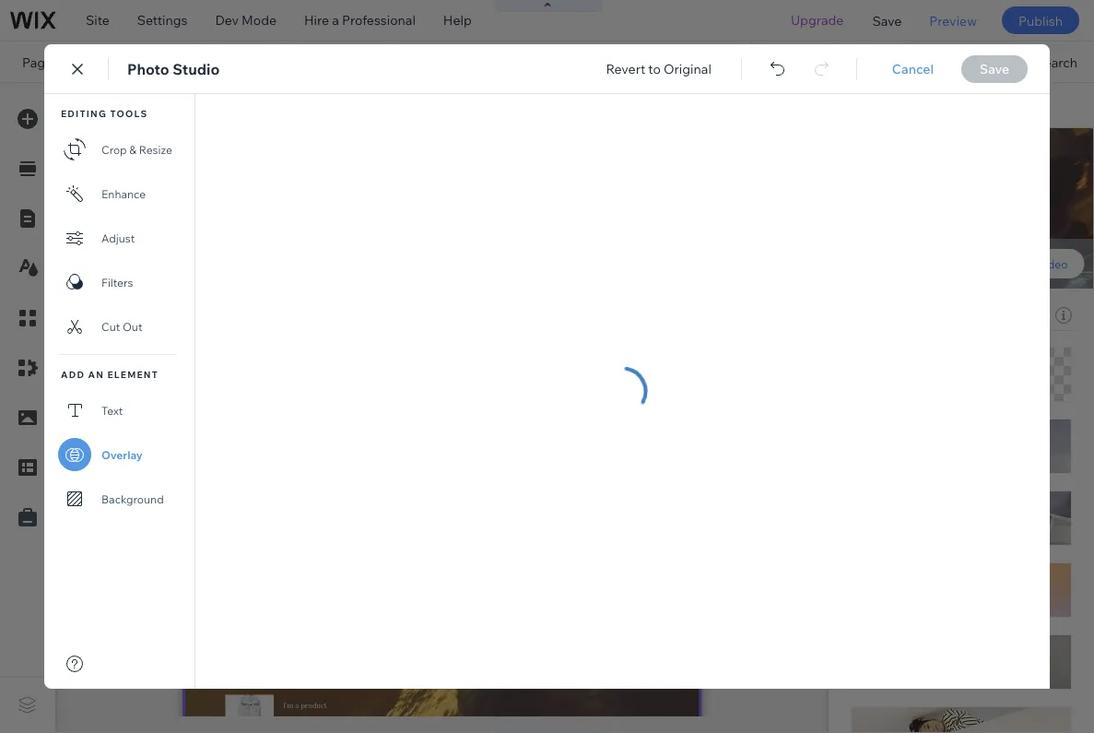 Task type: vqa. For each thing, say whether or not it's contained in the screenshot.
Contact Forms
no



Task type: locate. For each thing, give the bounding box(es) containing it.
publish
[[1019, 12, 1063, 28]]

domain
[[649, 53, 695, 70]]

upgrade
[[791, 12, 844, 28]]

search
[[70, 54, 112, 70], [1036, 54, 1078, 70]]

1 search from the left
[[70, 54, 112, 70]]

0 horizontal spatial search
[[70, 54, 112, 70]]

tools button
[[909, 42, 996, 82]]

settings
[[137, 12, 188, 28]]

search results
[[70, 54, 159, 70]]

publish button
[[1003, 6, 1080, 34]]

search for search
[[1036, 54, 1078, 70]]

save
[[873, 12, 902, 28]]

connect
[[564, 53, 616, 70]]

search for search results
[[70, 54, 112, 70]]

tools
[[948, 54, 980, 70]]

search down publish button
[[1036, 54, 1078, 70]]

layout
[[1022, 143, 1063, 160]]

search button
[[997, 42, 1095, 82]]

2 search from the left
[[1036, 54, 1078, 70]]

help
[[444, 12, 472, 28]]

50% button
[[840, 42, 908, 82]]

your
[[619, 53, 646, 70]]

professional
[[342, 12, 416, 28]]

search inside button
[[1036, 54, 1078, 70]]

1 horizontal spatial search
[[1036, 54, 1078, 70]]

hire a professional
[[304, 12, 416, 28]]

preview
[[930, 12, 978, 28]]

search down site
[[70, 54, 112, 70]]

a
[[332, 12, 339, 28]]



Task type: describe. For each thing, give the bounding box(es) containing it.
preview button
[[916, 0, 991, 41]]

50%
[[870, 54, 895, 70]]

save button
[[859, 0, 916, 41]]

hire
[[304, 12, 329, 28]]

dev mode
[[215, 12, 277, 28]]

dev
[[215, 12, 239, 28]]

connect your domain
[[564, 53, 695, 70]]

site
[[86, 12, 110, 28]]

video
[[1038, 257, 1069, 271]]

results
[[115, 54, 159, 70]]

mode
[[242, 12, 277, 28]]



